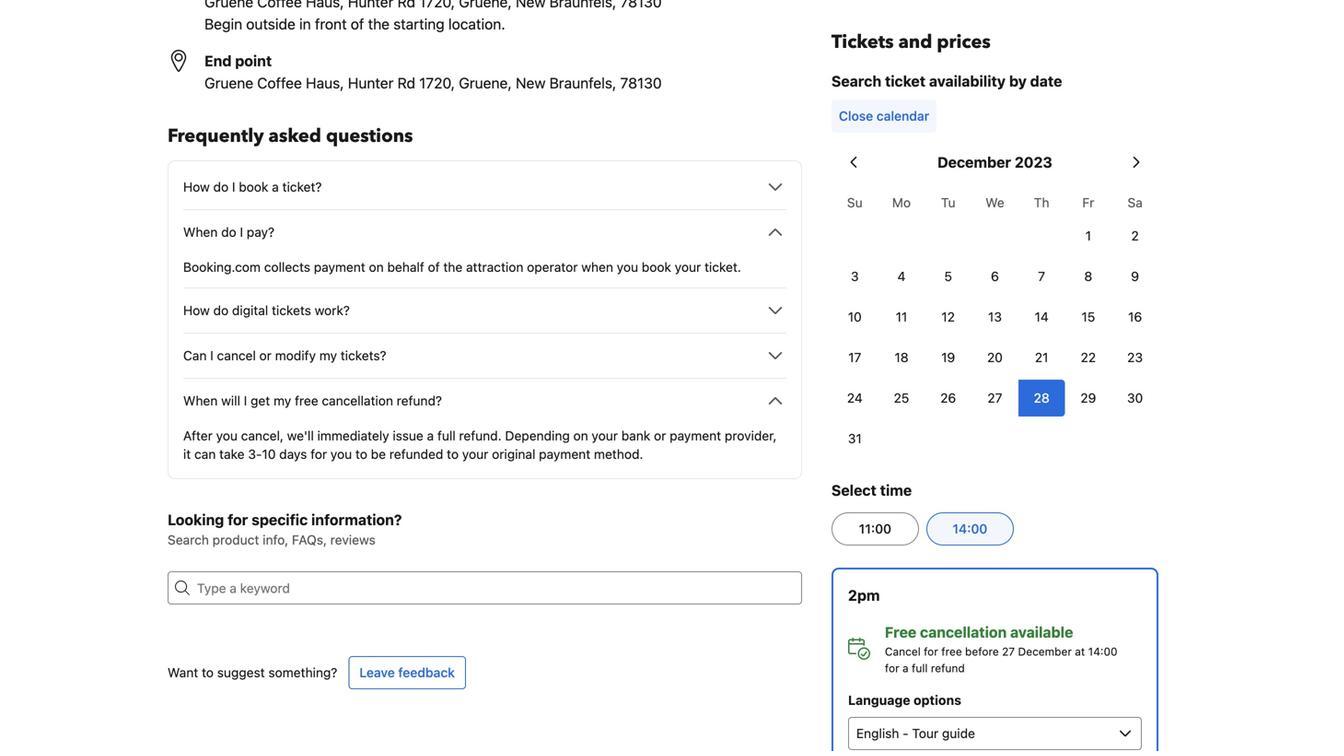 Task type: describe. For each thing, give the bounding box(es) containing it.
for down cancel
[[885, 662, 900, 675]]

by
[[1010, 72, 1027, 90]]

4
[[898, 269, 906, 284]]

th
[[1035, 195, 1050, 210]]

3 December 2023 checkbox
[[832, 258, 879, 295]]

30
[[1128, 390, 1144, 405]]

location.
[[449, 15, 506, 33]]

9 December 2023 checkbox
[[1112, 258, 1159, 295]]

0 vertical spatial december
[[938, 153, 1012, 171]]

leave
[[360, 665, 395, 680]]

search ticket availability by date
[[832, 72, 1063, 90]]

su
[[848, 195, 863, 210]]

tickets
[[272, 303, 311, 318]]

1 horizontal spatial of
[[428, 259, 440, 275]]

10 inside 'after you cancel, we'll immediately issue a full refund. depending on your bank or payment provider, it can take 3-10 days for you to be refunded to your original payment method.'
[[262, 446, 276, 462]]

i for get
[[244, 393, 247, 408]]

1 December 2023 checkbox
[[1066, 217, 1112, 254]]

1 horizontal spatial to
[[356, 446, 368, 462]]

6
[[992, 269, 1000, 284]]

for inside 'after you cancel, we'll immediately issue a full refund. depending on your bank or payment provider, it can take 3-10 days for you to be refunded to your original payment method.'
[[311, 446, 327, 462]]

we
[[986, 195, 1005, 210]]

will
[[221, 393, 240, 408]]

tu
[[942, 195, 956, 210]]

close calendar
[[839, 108, 930, 123]]

28
[[1034, 390, 1050, 405]]

17
[[849, 350, 862, 365]]

for inside looking for specific information? search product info, faqs, reviews
[[228, 511, 248, 528]]

20
[[988, 350, 1003, 365]]

6 December 2023 checkbox
[[972, 258, 1019, 295]]

free for cancellation
[[942, 645, 963, 658]]

original
[[492, 446, 536, 462]]

i for pay?
[[240, 224, 243, 240]]

2023
[[1015, 153, 1053, 171]]

29
[[1081, 390, 1097, 405]]

21 December 2023 checkbox
[[1019, 339, 1066, 376]]

13
[[989, 309, 1002, 324]]

questions
[[326, 123, 413, 149]]

tickets?
[[341, 348, 387, 363]]

20 December 2023 checkbox
[[972, 339, 1019, 376]]

something?
[[269, 665, 338, 680]]

method.
[[594, 446, 644, 462]]

prices
[[938, 29, 991, 55]]

can
[[183, 348, 207, 363]]

do for pay?
[[221, 224, 237, 240]]

digital
[[232, 303, 268, 318]]

before
[[966, 645, 1000, 658]]

can i cancel or modify my tickets? button
[[183, 345, 787, 367]]

27 inside checkbox
[[988, 390, 1003, 405]]

5
[[945, 269, 953, 284]]

7
[[1039, 269, 1046, 284]]

0 horizontal spatial you
[[216, 428, 238, 443]]

select time
[[832, 481, 912, 499]]

december 2023
[[938, 153, 1053, 171]]

and
[[899, 29, 933, 55]]

booking.com
[[183, 259, 261, 275]]

haus,
[[306, 74, 344, 92]]

1 vertical spatial my
[[274, 393, 291, 408]]

close calendar button
[[832, 100, 937, 133]]

when
[[582, 259, 614, 275]]

17 December 2023 checkbox
[[832, 339, 879, 376]]

on inside 'after you cancel, we'll immediately issue a full refund. depending on your bank or payment provider, it can take 3-10 days for you to be refunded to your original payment method.'
[[574, 428, 589, 443]]

provider,
[[725, 428, 777, 443]]

tickets and prices
[[832, 29, 991, 55]]

when will i get my free cancellation refund?
[[183, 393, 442, 408]]

how for how do digital tickets work?
[[183, 303, 210, 318]]

2 horizontal spatial you
[[617, 259, 639, 275]]

after you cancel, we'll immediately issue a full refund. depending on your bank or payment provider, it can take 3-10 days for you to be refunded to your original payment method.
[[183, 428, 777, 462]]

24
[[848, 390, 863, 405]]

feedback
[[399, 665, 455, 680]]

a inside 'after you cancel, we'll immediately issue a full refund. depending on your bank or payment provider, it can take 3-10 days for you to be refunded to your original payment method.'
[[427, 428, 434, 443]]

asked
[[269, 123, 322, 149]]

cancellation inside when will i get my free cancellation refund? dropdown button
[[322, 393, 393, 408]]

23 December 2023 checkbox
[[1112, 339, 1159, 376]]

free
[[885, 623, 917, 641]]

when will i get my free cancellation refund? button
[[183, 390, 787, 412]]

27 inside the free cancellation available cancel for free before 27 december at 14:00 for a full refund
[[1003, 645, 1016, 658]]

december inside the free cancellation available cancel for free before 27 december at 14:00 for a full refund
[[1019, 645, 1073, 658]]

24 December 2023 checkbox
[[832, 380, 879, 417]]

cancellation inside the free cancellation available cancel for free before 27 december at 14:00 for a full refund
[[921, 623, 1007, 641]]

3-
[[248, 446, 262, 462]]

after
[[183, 428, 213, 443]]

full inside 'after you cancel, we'll immediately issue a full refund. depending on your bank or payment provider, it can take 3-10 days for you to be refunded to your original payment method.'
[[438, 428, 456, 443]]

25 December 2023 checkbox
[[879, 380, 925, 417]]

refund.
[[459, 428, 502, 443]]

tickets
[[832, 29, 894, 55]]

do for book
[[213, 179, 229, 194]]

4 December 2023 checkbox
[[879, 258, 925, 295]]

1720,
[[419, 74, 455, 92]]

28 December 2023 checkbox
[[1019, 380, 1066, 417]]

11:00
[[860, 521, 892, 536]]

for up refund
[[924, 645, 939, 658]]

19 December 2023 checkbox
[[925, 339, 972, 376]]

get
[[251, 393, 270, 408]]

how do i book a ticket?
[[183, 179, 322, 194]]

fr
[[1083, 195, 1095, 210]]

26
[[941, 390, 957, 405]]

ticket.
[[705, 259, 742, 275]]

search inside looking for specific information? search product info, faqs, reviews
[[168, 532, 209, 547]]

2 vertical spatial payment
[[539, 446, 591, 462]]

language options
[[849, 692, 962, 708]]

days
[[279, 446, 307, 462]]

refunded
[[390, 446, 444, 462]]

16
[[1129, 309, 1143, 324]]

frequently asked questions
[[168, 123, 413, 149]]

22
[[1081, 350, 1097, 365]]

21
[[1036, 350, 1049, 365]]

cancel
[[217, 348, 256, 363]]

a inside the free cancellation available cancel for free before 27 december at 14:00 for a full refund
[[903, 662, 909, 675]]

end point gruene coffee haus, hunter rd 1720, gruene, new braunfels, 78130
[[205, 52, 662, 92]]

point
[[235, 52, 272, 70]]

refund?
[[397, 393, 442, 408]]

it
[[183, 446, 191, 462]]

options
[[914, 692, 962, 708]]

1 vertical spatial book
[[642, 259, 672, 275]]

1 vertical spatial the
[[444, 259, 463, 275]]

18 December 2023 checkbox
[[879, 339, 925, 376]]

27 December 2023 checkbox
[[972, 380, 1019, 417]]



Task type: vqa. For each thing, say whether or not it's contained in the screenshot.
the Hilton Vacation Club Desert Retreat Las Vegas image
no



Task type: locate. For each thing, give the bounding box(es) containing it.
1 horizontal spatial on
[[574, 428, 589, 443]]

i
[[232, 179, 235, 194], [240, 224, 243, 240], [210, 348, 214, 363], [244, 393, 247, 408]]

search down looking
[[168, 532, 209, 547]]

31
[[848, 431, 862, 446]]

1 when from the top
[[183, 224, 218, 240]]

want
[[168, 665, 198, 680]]

the
[[368, 15, 390, 33], [444, 259, 463, 275]]

when for when do i pay?
[[183, 224, 218, 240]]

front
[[315, 15, 347, 33]]

23
[[1128, 350, 1144, 365]]

pay?
[[247, 224, 275, 240]]

2 vertical spatial you
[[331, 446, 352, 462]]

28 cell
[[1019, 376, 1066, 417]]

work?
[[315, 303, 350, 318]]

a right issue
[[427, 428, 434, 443]]

coffee
[[257, 74, 302, 92]]

do for tickets
[[213, 303, 229, 318]]

1 vertical spatial 10
[[262, 446, 276, 462]]

ticket
[[886, 72, 926, 90]]

14:00 inside the free cancellation available cancel for free before 27 december at 14:00 for a full refund
[[1089, 645, 1118, 658]]

0 vertical spatial of
[[351, 15, 364, 33]]

25
[[894, 390, 910, 405]]

how inside how do i book a ticket? dropdown button
[[183, 179, 210, 194]]

do up the when do i pay?
[[213, 179, 229, 194]]

1 horizontal spatial 14:00
[[1089, 645, 1118, 658]]

how up "can"
[[183, 303, 210, 318]]

0 vertical spatial 10
[[848, 309, 862, 324]]

book up pay?
[[239, 179, 269, 194]]

0 horizontal spatial payment
[[314, 259, 366, 275]]

cancel,
[[241, 428, 284, 443]]

payment up work? in the left top of the page
[[314, 259, 366, 275]]

refund
[[931, 662, 966, 675]]

reviews
[[331, 532, 376, 547]]

bank
[[622, 428, 651, 443]]

0 horizontal spatial cancellation
[[322, 393, 393, 408]]

0 horizontal spatial free
[[295, 393, 318, 408]]

1 vertical spatial payment
[[670, 428, 722, 443]]

0 vertical spatial search
[[832, 72, 882, 90]]

free inside the free cancellation available cancel for free before 27 december at 14:00 for a full refund
[[942, 645, 963, 658]]

27 down 20 december 2023 checkbox in the right of the page
[[988, 390, 1003, 405]]

or
[[260, 348, 272, 363], [654, 428, 667, 443]]

1 horizontal spatial payment
[[539, 446, 591, 462]]

you right when
[[617, 259, 639, 275]]

issue
[[393, 428, 424, 443]]

12 December 2023 checkbox
[[925, 299, 972, 335]]

to right refunded
[[447, 446, 459, 462]]

0 horizontal spatial 14:00
[[953, 521, 988, 536]]

time
[[881, 481, 912, 499]]

or right cancel
[[260, 348, 272, 363]]

i right "can"
[[210, 348, 214, 363]]

grid
[[832, 184, 1159, 457]]

10 down cancel,
[[262, 446, 276, 462]]

1 vertical spatial or
[[654, 428, 667, 443]]

0 vertical spatial full
[[438, 428, 456, 443]]

14
[[1035, 309, 1049, 324]]

i up the when do i pay?
[[232, 179, 235, 194]]

leave feedback
[[360, 665, 455, 680]]

0 vertical spatial 14:00
[[953, 521, 988, 536]]

2 December 2023 checkbox
[[1112, 217, 1159, 254]]

0 vertical spatial a
[[272, 179, 279, 194]]

1 vertical spatial 27
[[1003, 645, 1016, 658]]

1 horizontal spatial search
[[832, 72, 882, 90]]

0 horizontal spatial search
[[168, 532, 209, 547]]

we'll
[[287, 428, 314, 443]]

0 vertical spatial your
[[675, 259, 701, 275]]

gruene,
[[459, 74, 512, 92]]

how for how do i book a ticket?
[[183, 179, 210, 194]]

0 vertical spatial or
[[260, 348, 272, 363]]

10 December 2023 checkbox
[[832, 299, 879, 335]]

for up product
[[228, 511, 248, 528]]

my right modify at the top of page
[[320, 348, 337, 363]]

0 horizontal spatial my
[[274, 393, 291, 408]]

your down refund.
[[462, 446, 489, 462]]

availability
[[930, 72, 1006, 90]]

1 vertical spatial full
[[912, 662, 928, 675]]

of right 'behalf'
[[428, 259, 440, 275]]

0 vertical spatial 27
[[988, 390, 1003, 405]]

5 December 2023 checkbox
[[925, 258, 972, 295]]

2 vertical spatial a
[[903, 662, 909, 675]]

2 horizontal spatial to
[[447, 446, 459, 462]]

leave feedback button
[[349, 656, 466, 689]]

1 horizontal spatial you
[[331, 446, 352, 462]]

3
[[851, 269, 859, 284]]

immediately
[[318, 428, 389, 443]]

free inside dropdown button
[[295, 393, 318, 408]]

i right "will"
[[244, 393, 247, 408]]

31 December 2023 checkbox
[[832, 420, 879, 457]]

1 vertical spatial a
[[427, 428, 434, 443]]

on left 'behalf'
[[369, 259, 384, 275]]

15
[[1082, 309, 1096, 324]]

1 vertical spatial free
[[942, 645, 963, 658]]

december down available at the bottom
[[1019, 645, 1073, 658]]

1 vertical spatial how
[[183, 303, 210, 318]]

30 December 2023 checkbox
[[1112, 380, 1159, 417]]

full down cancel
[[912, 662, 928, 675]]

1 vertical spatial 14:00
[[1089, 645, 1118, 658]]

11 December 2023 checkbox
[[879, 299, 925, 335]]

close
[[839, 108, 874, 123]]

1 vertical spatial search
[[168, 532, 209, 547]]

1 vertical spatial you
[[216, 428, 238, 443]]

1 horizontal spatial a
[[427, 428, 434, 443]]

grid containing su
[[832, 184, 1159, 457]]

i left pay?
[[240, 224, 243, 240]]

2 vertical spatial your
[[462, 446, 489, 462]]

braunfels,
[[550, 74, 617, 92]]

0 vertical spatial cancellation
[[322, 393, 393, 408]]

26 December 2023 checkbox
[[925, 380, 972, 417]]

december up we
[[938, 153, 1012, 171]]

be
[[371, 446, 386, 462]]

1 horizontal spatial free
[[942, 645, 963, 658]]

1 horizontal spatial december
[[1019, 645, 1073, 658]]

can
[[194, 446, 216, 462]]

0 horizontal spatial book
[[239, 179, 269, 194]]

7 December 2023 checkbox
[[1019, 258, 1066, 295]]

or right bank
[[654, 428, 667, 443]]

0 vertical spatial my
[[320, 348, 337, 363]]

at
[[1076, 645, 1086, 658]]

0 horizontal spatial your
[[462, 446, 489, 462]]

do left pay?
[[221, 224, 237, 240]]

1 vertical spatial when
[[183, 393, 218, 408]]

Type a keyword field
[[190, 571, 803, 604]]

or inside 'after you cancel, we'll immediately issue a full refund. depending on your bank or payment provider, it can take 3-10 days for you to be refunded to your original payment method.'
[[654, 428, 667, 443]]

18
[[895, 350, 909, 365]]

you down immediately
[[331, 446, 352, 462]]

0 vertical spatial when
[[183, 224, 218, 240]]

when do i pay?
[[183, 224, 275, 240]]

want to suggest something?
[[168, 665, 338, 680]]

gruene
[[205, 74, 254, 92]]

0 vertical spatial free
[[295, 393, 318, 408]]

10
[[848, 309, 862, 324], [262, 446, 276, 462]]

cancel
[[885, 645, 921, 658]]

a inside dropdown button
[[272, 179, 279, 194]]

i for book
[[232, 179, 235, 194]]

1 horizontal spatial full
[[912, 662, 928, 675]]

29 December 2023 checkbox
[[1066, 380, 1112, 417]]

0 horizontal spatial december
[[938, 153, 1012, 171]]

16 December 2023 checkbox
[[1112, 299, 1159, 335]]

of right the front at top left
[[351, 15, 364, 33]]

payment
[[314, 259, 366, 275], [670, 428, 722, 443], [539, 446, 591, 462]]

10 inside checkbox
[[848, 309, 862, 324]]

you up take on the left of page
[[216, 428, 238, 443]]

on right depending
[[574, 428, 589, 443]]

2 horizontal spatial payment
[[670, 428, 722, 443]]

rd
[[398, 74, 416, 92]]

0 horizontal spatial on
[[369, 259, 384, 275]]

payment left provider,
[[670, 428, 722, 443]]

search
[[832, 72, 882, 90], [168, 532, 209, 547]]

0 vertical spatial do
[[213, 179, 229, 194]]

when for when will i get my free cancellation refund?
[[183, 393, 218, 408]]

collects
[[264, 259, 311, 275]]

how do i book a ticket? button
[[183, 176, 787, 198]]

starting
[[394, 15, 445, 33]]

0 vertical spatial the
[[368, 15, 390, 33]]

you
[[617, 259, 639, 275], [216, 428, 238, 443], [331, 446, 352, 462]]

2 horizontal spatial a
[[903, 662, 909, 675]]

2 when from the top
[[183, 393, 218, 408]]

14 December 2023 checkbox
[[1019, 299, 1066, 335]]

book inside dropdown button
[[239, 179, 269, 194]]

cancellation up immediately
[[322, 393, 393, 408]]

1 horizontal spatial book
[[642, 259, 672, 275]]

cancellation up before
[[921, 623, 1007, 641]]

1 horizontal spatial your
[[592, 428, 618, 443]]

2 vertical spatial do
[[213, 303, 229, 318]]

when
[[183, 224, 218, 240], [183, 393, 218, 408]]

0 horizontal spatial 10
[[262, 446, 276, 462]]

the left attraction
[[444, 259, 463, 275]]

22 December 2023 checkbox
[[1066, 339, 1112, 376]]

select
[[832, 481, 877, 499]]

0 horizontal spatial full
[[438, 428, 456, 443]]

1 vertical spatial of
[[428, 259, 440, 275]]

book
[[239, 179, 269, 194], [642, 259, 672, 275]]

when up booking.com
[[183, 224, 218, 240]]

for
[[311, 446, 327, 462], [228, 511, 248, 528], [924, 645, 939, 658], [885, 662, 900, 675]]

full left refund.
[[438, 428, 456, 443]]

12
[[942, 309, 956, 324]]

when left "will"
[[183, 393, 218, 408]]

0 vertical spatial how
[[183, 179, 210, 194]]

my right get
[[274, 393, 291, 408]]

8
[[1085, 269, 1093, 284]]

faqs,
[[292, 532, 327, 547]]

a left 'ticket?'
[[272, 179, 279, 194]]

your left ticket.
[[675, 259, 701, 275]]

for right days
[[311, 446, 327, 462]]

your up 'method.'
[[592, 428, 618, 443]]

1 vertical spatial cancellation
[[921, 623, 1007, 641]]

free cancellation available cancel for free before 27 december at 14:00 for a full refund
[[885, 623, 1118, 675]]

book right when
[[642, 259, 672, 275]]

0 horizontal spatial or
[[260, 348, 272, 363]]

to right want
[[202, 665, 214, 680]]

do inside 'dropdown button'
[[213, 303, 229, 318]]

2 horizontal spatial your
[[675, 259, 701, 275]]

to left be
[[356, 446, 368, 462]]

1 vertical spatial december
[[1019, 645, 1073, 658]]

free for will
[[295, 393, 318, 408]]

to
[[356, 446, 368, 462], [447, 446, 459, 462], [202, 665, 214, 680]]

information?
[[311, 511, 402, 528]]

in
[[300, 15, 311, 33]]

free up refund
[[942, 645, 963, 658]]

free up we'll
[[295, 393, 318, 408]]

1 vertical spatial on
[[574, 428, 589, 443]]

1 how from the top
[[183, 179, 210, 194]]

ticket?
[[283, 179, 322, 194]]

0 horizontal spatial a
[[272, 179, 279, 194]]

specific
[[252, 511, 308, 528]]

search up close
[[832, 72, 882, 90]]

how down frequently
[[183, 179, 210, 194]]

0 vertical spatial payment
[[314, 259, 366, 275]]

2 how from the top
[[183, 303, 210, 318]]

take
[[219, 446, 245, 462]]

13 December 2023 checkbox
[[972, 299, 1019, 335]]

suggest
[[217, 665, 265, 680]]

0 vertical spatial book
[[239, 179, 269, 194]]

0 vertical spatial you
[[617, 259, 639, 275]]

8 December 2023 checkbox
[[1066, 258, 1112, 295]]

1 vertical spatial your
[[592, 428, 618, 443]]

1 horizontal spatial the
[[444, 259, 463, 275]]

info,
[[263, 532, 289, 547]]

begin
[[205, 15, 242, 33]]

how inside how do digital tickets work? 'dropdown button'
[[183, 303, 210, 318]]

the left starting
[[368, 15, 390, 33]]

calendar
[[877, 108, 930, 123]]

1 horizontal spatial my
[[320, 348, 337, 363]]

1
[[1086, 228, 1092, 243]]

do left digital
[[213, 303, 229, 318]]

1 horizontal spatial 10
[[848, 309, 862, 324]]

0 vertical spatial on
[[369, 259, 384, 275]]

0 horizontal spatial of
[[351, 15, 364, 33]]

new
[[516, 74, 546, 92]]

10 down '3' "checkbox"
[[848, 309, 862, 324]]

can i cancel or modify my tickets?
[[183, 348, 387, 363]]

or inside dropdown button
[[260, 348, 272, 363]]

depending
[[505, 428, 570, 443]]

27 right before
[[1003, 645, 1016, 658]]

0 horizontal spatial the
[[368, 15, 390, 33]]

1 horizontal spatial cancellation
[[921, 623, 1007, 641]]

attraction
[[466, 259, 524, 275]]

0 horizontal spatial to
[[202, 665, 214, 680]]

a down cancel
[[903, 662, 909, 675]]

1 vertical spatial do
[[221, 224, 237, 240]]

1 horizontal spatial or
[[654, 428, 667, 443]]

full inside the free cancellation available cancel for free before 27 december at 14:00 for a full refund
[[912, 662, 928, 675]]

15 December 2023 checkbox
[[1066, 299, 1112, 335]]

mo
[[893, 195, 911, 210]]

free
[[295, 393, 318, 408], [942, 645, 963, 658]]

11
[[896, 309, 908, 324]]

78130
[[621, 74, 662, 92]]

payment down depending
[[539, 446, 591, 462]]

9
[[1132, 269, 1140, 284]]



